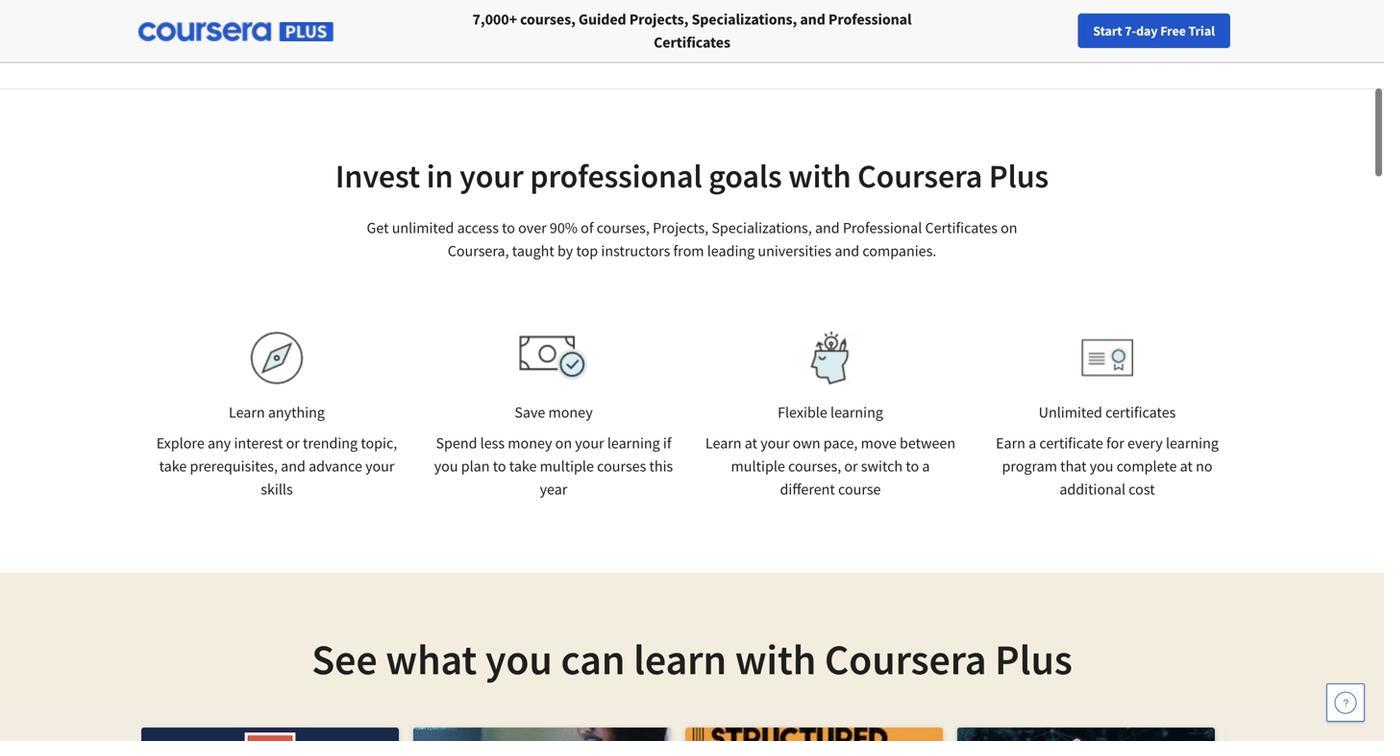 Task type: vqa. For each thing, say whether or not it's contained in the screenshot.
and in Explore any interest or trending topic, take prerequisites, and advance your skills
yes



Task type: describe. For each thing, give the bounding box(es) containing it.
access
[[457, 218, 499, 238]]

leading
[[707, 241, 755, 261]]

certificates inside "get unlimited access to over 90% of courses, projects, specializations, and professional certificates on coursera, taught by top instructors from leading universities and companies."
[[926, 218, 998, 238]]

professional
[[530, 155, 702, 197]]

can
[[561, 633, 625, 686]]

what
[[386, 633, 477, 686]]

your right the in
[[460, 155, 524, 197]]

every
[[1128, 434, 1163, 453]]

explore
[[156, 434, 205, 453]]

if
[[663, 434, 672, 453]]

plus for invest in your professional goals with coursera plus
[[989, 155, 1049, 197]]

between
[[900, 434, 956, 453]]

course
[[838, 480, 881, 499]]

learn anything image
[[250, 332, 303, 385]]

pace,
[[824, 434, 858, 453]]

year
[[540, 480, 568, 499]]

trending
[[303, 434, 358, 453]]

top
[[576, 241, 598, 261]]

over
[[518, 218, 547, 238]]

additional
[[1060, 480, 1126, 499]]

see
[[312, 633, 377, 686]]

multiple inside spend less money on your learning if you plan to take multiple courses this year
[[540, 457, 594, 476]]

or inside explore any interest or trending topic, take prerequisites, and advance your skills
[[286, 434, 300, 453]]

unlimited certificates
[[1039, 403, 1176, 422]]

save money
[[515, 403, 593, 422]]

no
[[1196, 457, 1213, 476]]

career
[[1094, 22, 1131, 39]]

courses
[[597, 457, 646, 476]]

coursera for see what you can learn with coursera plus
[[825, 633, 987, 686]]

courses, inside 7,000+ courses, guided projects, specializations, and professional certificates
[[520, 10, 576, 29]]

flexible
[[778, 403, 828, 422]]

free
[[1161, 22, 1186, 39]]

7-
[[1125, 22, 1137, 39]]

learn at your own pace, move between multiple courses, or switch to a different course
[[706, 434, 956, 499]]

and inside explore any interest or trending topic, take prerequisites, and advance your skills
[[281, 457, 306, 476]]

coursera image
[[23, 16, 145, 46]]

projects, inside 7,000+ courses, guided projects, specializations, and professional certificates
[[630, 10, 689, 29]]

this
[[650, 457, 673, 476]]

7,000+ courses, guided projects, specializations, and professional certificates
[[473, 10, 912, 52]]

complete
[[1117, 457, 1177, 476]]

learn for learn at your own pace, move between multiple courses, or switch to a different course
[[706, 434, 742, 453]]

google image
[[511, 6, 615, 41]]

invest
[[335, 155, 420, 197]]

explore any interest or trending topic, take prerequisites, and advance your skills
[[156, 434, 397, 499]]

anything
[[268, 403, 325, 422]]

professional inside 7,000+ courses, guided projects, specializations, and professional certificates
[[829, 10, 912, 29]]

spend
[[436, 434, 477, 453]]

by
[[558, 241, 573, 261]]

johns hopkins university image
[[1054, 6, 1237, 41]]

get unlimited access to over 90% of courses, projects, specializations, and professional certificates on coursera, taught by top instructors from leading universities and companies.
[[367, 218, 1018, 261]]

at inside earn a certificate for every learning program that you complete at no additional cost
[[1180, 457, 1193, 476]]

you inside earn a certificate for every learning program that you complete at no additional cost
[[1090, 457, 1114, 476]]

university of michigan image
[[677, 0, 727, 50]]

coursera for invest in your professional goals with coursera plus
[[858, 155, 983, 197]]

learning for earn a certificate for every learning program that you complete at no additional cost
[[1166, 434, 1219, 453]]

find
[[1011, 22, 1036, 39]]

your inside explore any interest or trending topic, take prerequisites, and advance your skills
[[365, 457, 395, 476]]

plus for see what you can learn with coursera plus
[[995, 633, 1073, 686]]

interest
[[234, 434, 283, 453]]

goals
[[709, 155, 782, 197]]

taught
[[512, 241, 555, 261]]

prerequisites,
[[190, 457, 278, 476]]

a inside earn a certificate for every learning program that you complete at no additional cost
[[1029, 434, 1037, 453]]

7,000+
[[473, 10, 517, 29]]

multiple inside learn at your own pace, move between multiple courses, or switch to a different course
[[731, 457, 785, 476]]

universities
[[758, 241, 832, 261]]

certificates
[[1106, 403, 1176, 422]]

with for goals
[[789, 155, 851, 197]]

help center image
[[1335, 691, 1358, 714]]

your right find
[[1038, 22, 1064, 39]]

see what you can learn with coursera plus
[[312, 633, 1073, 686]]

specializations, inside 7,000+ courses, guided projects, specializations, and professional certificates
[[692, 10, 797, 29]]

of
[[581, 218, 594, 238]]

90%
[[550, 218, 578, 238]]

any
[[208, 434, 231, 453]]

that
[[1061, 457, 1087, 476]]

or inside learn at your own pace, move between multiple courses, or switch to a different course
[[845, 457, 858, 476]]

unlimited
[[1039, 403, 1103, 422]]

university of illinois at urbana-champaign image
[[148, 8, 298, 39]]

for
[[1107, 434, 1125, 453]]

flexible learning
[[778, 403, 884, 422]]



Task type: locate. For each thing, give the bounding box(es) containing it.
from
[[674, 241, 704, 261]]

and
[[800, 10, 826, 29], [815, 218, 840, 238], [835, 241, 860, 261], [281, 457, 306, 476]]

to inside learn at your own pace, move between multiple courses, or switch to a different course
[[906, 457, 919, 476]]

2 horizontal spatial courses,
[[789, 457, 842, 476]]

on inside spend less money on your learning if you plan to take multiple courses this year
[[555, 434, 572, 453]]

earn
[[996, 434, 1026, 453]]

find your new career link
[[1001, 19, 1141, 43]]

your left own
[[761, 434, 790, 453]]

to down between
[[906, 457, 919, 476]]

0 horizontal spatial learning
[[608, 434, 660, 453]]

learning up pace,
[[831, 403, 884, 422]]

python for everybody. university of michigan. specialization (5 courses) element
[[413, 728, 671, 741]]

0 vertical spatial at
[[745, 434, 758, 453]]

instructors
[[601, 241, 671, 261]]

to right plan
[[493, 457, 506, 476]]

start 7-day free trial
[[1094, 22, 1215, 39]]

money right save
[[549, 403, 593, 422]]

at inside learn at your own pace, move between multiple courses, or switch to a different course
[[745, 434, 758, 453]]

multiple up different
[[731, 457, 785, 476]]

courses, right 7,000+
[[520, 10, 576, 29]]

0 horizontal spatial courses,
[[520, 10, 576, 29]]

learning for spend less money on your learning if you plan to take multiple courses this year
[[608, 434, 660, 453]]

plus
[[989, 155, 1049, 197], [995, 633, 1073, 686]]

you inside spend less money on your learning if you plan to take multiple courses this year
[[434, 457, 458, 476]]

1 vertical spatial specializations,
[[712, 218, 812, 238]]

0 horizontal spatial multiple
[[540, 457, 594, 476]]

earn a certificate for every learning program that you complete at no additional cost
[[996, 434, 1219, 499]]

0 vertical spatial money
[[549, 403, 593, 422]]

to left over
[[502, 218, 515, 238]]

learn right if on the bottom left of the page
[[706, 434, 742, 453]]

in
[[427, 155, 453, 197]]

cost
[[1129, 480, 1155, 499]]

projects, inside "get unlimited access to over 90% of courses, projects, specializations, and professional certificates on coursera, taught by top instructors from leading universities and companies."
[[653, 218, 709, 238]]

0 vertical spatial projects,
[[630, 10, 689, 29]]

2 horizontal spatial learning
[[1166, 434, 1219, 453]]

1 horizontal spatial you
[[485, 633, 553, 686]]

1 vertical spatial courses,
[[597, 218, 650, 238]]

learn
[[229, 403, 265, 422], [706, 434, 742, 453]]

1 horizontal spatial courses,
[[597, 218, 650, 238]]

1 horizontal spatial or
[[845, 457, 858, 476]]

learning inside earn a certificate for every learning program that you complete at no additional cost
[[1166, 434, 1219, 453]]

a inside learn at your own pace, move between multiple courses, or switch to a different course
[[923, 457, 930, 476]]

you left can
[[485, 633, 553, 686]]

learn for learn anything
[[229, 403, 265, 422]]

you up additional
[[1090, 457, 1114, 476]]

money inside spend less money on your learning if you plan to take multiple courses this year
[[508, 434, 552, 453]]

certificate
[[1040, 434, 1104, 453]]

or up course
[[845, 457, 858, 476]]

the structured query language (sql). university of colorado boulder. course element
[[686, 728, 943, 741]]

0 vertical spatial coursera
[[858, 155, 983, 197]]

to inside spend less money on your learning if you plan to take multiple courses this year
[[493, 457, 506, 476]]

None search field
[[264, 12, 591, 50]]

start
[[1094, 22, 1123, 39]]

multiple
[[540, 457, 594, 476], [731, 457, 785, 476]]

1 take from the left
[[159, 457, 187, 476]]

with up the structured query language (sql). university of colorado boulder. course element
[[735, 633, 817, 686]]

at left own
[[745, 434, 758, 453]]

with right the goals
[[789, 155, 851, 197]]

projects, up from
[[653, 218, 709, 238]]

advance
[[309, 457, 362, 476]]

2 vertical spatial courses,
[[789, 457, 842, 476]]

or down anything
[[286, 434, 300, 453]]

and inside 7,000+ courses, guided projects, specializations, and professional certificates
[[800, 10, 826, 29]]

1 vertical spatial with
[[735, 633, 817, 686]]

certificates
[[654, 33, 731, 52], [926, 218, 998, 238]]

money
[[549, 403, 593, 422], [508, 434, 552, 453]]

get
[[367, 218, 389, 238]]

courses, inside learn at your own pace, move between multiple courses, or switch to a different course
[[789, 457, 842, 476]]

1 horizontal spatial on
[[1001, 218, 1018, 238]]

specializations, inside "get unlimited access to over 90% of courses, projects, specializations, and professional certificates on coursera, taught by top instructors from leading universities and companies."
[[712, 218, 812, 238]]

1 vertical spatial professional
[[843, 218, 922, 238]]

show notifications image
[[1161, 24, 1184, 47]]

coursera plus image
[[138, 22, 334, 41]]

coursera
[[858, 155, 983, 197], [825, 633, 987, 686]]

learning inside spend less money on your learning if you plan to take multiple courses this year
[[608, 434, 660, 453]]

to inside "get unlimited access to over 90% of courses, projects, specializations, and professional certificates on coursera, taught by top instructors from leading universities and companies."
[[502, 218, 515, 238]]

1 vertical spatial projects,
[[653, 218, 709, 238]]

plan
[[461, 457, 490, 476]]

a down between
[[923, 457, 930, 476]]

leading teams: developing as a leader. university of illinois at urbana-champaign. course element
[[141, 728, 399, 741]]

0 vertical spatial with
[[789, 155, 851, 197]]

projects,
[[630, 10, 689, 29], [653, 218, 709, 238]]

1 vertical spatial plus
[[995, 633, 1073, 686]]

take
[[159, 457, 187, 476], [509, 457, 537, 476]]

your up courses
[[575, 434, 604, 453]]

0 vertical spatial learn
[[229, 403, 265, 422]]

on
[[1001, 218, 1018, 238], [555, 434, 572, 453]]

with for learn
[[735, 633, 817, 686]]

a
[[1029, 434, 1037, 453], [923, 457, 930, 476]]

your down the "topic,"
[[365, 457, 395, 476]]

0 vertical spatial specializations,
[[692, 10, 797, 29]]

1 horizontal spatial learn
[[706, 434, 742, 453]]

1 vertical spatial certificates
[[926, 218, 998, 238]]

specializations,
[[692, 10, 797, 29], [712, 218, 812, 238]]

1 horizontal spatial at
[[1180, 457, 1193, 476]]

day
[[1137, 22, 1158, 39]]

unlimited
[[392, 218, 454, 238]]

coursera,
[[448, 241, 509, 261]]

learning
[[831, 403, 884, 422], [608, 434, 660, 453], [1166, 434, 1219, 453]]

0 horizontal spatial learn
[[229, 403, 265, 422]]

switch
[[861, 457, 903, 476]]

courses, up different
[[789, 457, 842, 476]]

or
[[286, 434, 300, 453], [845, 457, 858, 476]]

companies.
[[863, 241, 937, 261]]

professional
[[829, 10, 912, 29], [843, 218, 922, 238]]

move
[[861, 434, 897, 453]]

0 horizontal spatial certificates
[[654, 33, 731, 52]]

new
[[1066, 22, 1092, 39]]

0 horizontal spatial a
[[923, 457, 930, 476]]

2 take from the left
[[509, 457, 537, 476]]

courses, up instructors
[[597, 218, 650, 238]]

1 vertical spatial at
[[1180, 457, 1193, 476]]

take inside explore any interest or trending topic, take prerequisites, and advance your skills
[[159, 457, 187, 476]]

2 multiple from the left
[[731, 457, 785, 476]]

0 vertical spatial professional
[[829, 10, 912, 29]]

your
[[1038, 22, 1064, 39], [460, 155, 524, 197], [575, 434, 604, 453], [761, 434, 790, 453], [365, 457, 395, 476]]

at left no
[[1180, 457, 1193, 476]]

courses,
[[520, 10, 576, 29], [597, 218, 650, 238], [789, 457, 842, 476]]

a right "earn"
[[1029, 434, 1037, 453]]

trial
[[1189, 22, 1215, 39]]

0 vertical spatial plus
[[989, 155, 1049, 197]]

0 horizontal spatial or
[[286, 434, 300, 453]]

take down explore
[[159, 457, 187, 476]]

program
[[1002, 457, 1058, 476]]

sas image
[[789, 8, 862, 39]]

your inside learn at your own pace, move between multiple courses, or switch to a different course
[[761, 434, 790, 453]]

your inside spend less money on your learning if you plan to take multiple courses this year
[[575, 434, 604, 453]]

0 horizontal spatial you
[[434, 457, 458, 476]]

1 vertical spatial money
[[508, 434, 552, 453]]

at
[[745, 434, 758, 453], [1180, 457, 1193, 476]]

1 vertical spatial or
[[845, 457, 858, 476]]

you down spend
[[434, 457, 458, 476]]

0 vertical spatial a
[[1029, 434, 1037, 453]]

learn inside learn at your own pace, move between multiple courses, or switch to a different course
[[706, 434, 742, 453]]

you
[[434, 457, 458, 476], [1090, 457, 1114, 476], [485, 633, 553, 686]]

0 horizontal spatial take
[[159, 457, 187, 476]]

0 horizontal spatial at
[[745, 434, 758, 453]]

different
[[780, 480, 835, 499]]

save money image
[[519, 336, 588, 381]]

1 horizontal spatial multiple
[[731, 457, 785, 476]]

1 vertical spatial coursera
[[825, 633, 987, 686]]

1 vertical spatial a
[[923, 457, 930, 476]]

own
[[793, 434, 821, 453]]

topic,
[[361, 434, 397, 453]]

unlimited certificates image
[[1082, 339, 1134, 377]]

certificates inside 7,000+ courses, guided projects, specializations, and professional certificates
[[654, 33, 731, 52]]

start 7-day free trial button
[[1078, 13, 1231, 48]]

1 multiple from the left
[[540, 457, 594, 476]]

learning up no
[[1166, 434, 1219, 453]]

take inside spend less money on your learning if you plan to take multiple courses this year
[[509, 457, 537, 476]]

learn up the interest
[[229, 403, 265, 422]]

projects, right 'guided' on the left top of page
[[630, 10, 689, 29]]

learn anything
[[229, 403, 325, 422]]

with
[[789, 155, 851, 197], [735, 633, 817, 686]]

1 horizontal spatial a
[[1029, 434, 1037, 453]]

money down save
[[508, 434, 552, 453]]

flexible learning image
[[798, 332, 864, 385]]

1 horizontal spatial take
[[509, 457, 537, 476]]

1 horizontal spatial certificates
[[926, 218, 998, 238]]

1 horizontal spatial learning
[[831, 403, 884, 422]]

spend less money on your learning if you plan to take multiple courses this year
[[434, 434, 673, 499]]

1 vertical spatial on
[[555, 434, 572, 453]]

find your new career
[[1011, 22, 1131, 39]]

save
[[515, 403, 545, 422]]

0 vertical spatial courses,
[[520, 10, 576, 29]]

guided
[[579, 10, 627, 29]]

introduction to programming with python and java. university of pennsylvania. specialization (4 courses) element
[[958, 728, 1215, 741]]

skills
[[261, 480, 293, 499]]

multiple up year in the left of the page
[[540, 457, 594, 476]]

take right plan
[[509, 457, 537, 476]]

2 horizontal spatial you
[[1090, 457, 1114, 476]]

1 vertical spatial learn
[[706, 434, 742, 453]]

0 vertical spatial certificates
[[654, 33, 731, 52]]

learning up courses
[[608, 434, 660, 453]]

learn
[[634, 633, 727, 686]]

courses, inside "get unlimited access to over 90% of courses, projects, specializations, and professional certificates on coursera, taught by top instructors from leading universities and companies."
[[597, 218, 650, 238]]

invest in your professional goals with coursera plus
[[335, 155, 1049, 197]]

0 vertical spatial on
[[1001, 218, 1018, 238]]

professional inside "get unlimited access to over 90% of courses, projects, specializations, and professional certificates on coursera, taught by top instructors from leading universities and companies."
[[843, 218, 922, 238]]

0 vertical spatial or
[[286, 434, 300, 453]]

less
[[480, 434, 505, 453]]

on inside "get unlimited access to over 90% of courses, projects, specializations, and professional certificates on coursera, taught by top instructors from leading universities and companies."
[[1001, 218, 1018, 238]]

0 horizontal spatial on
[[555, 434, 572, 453]]



